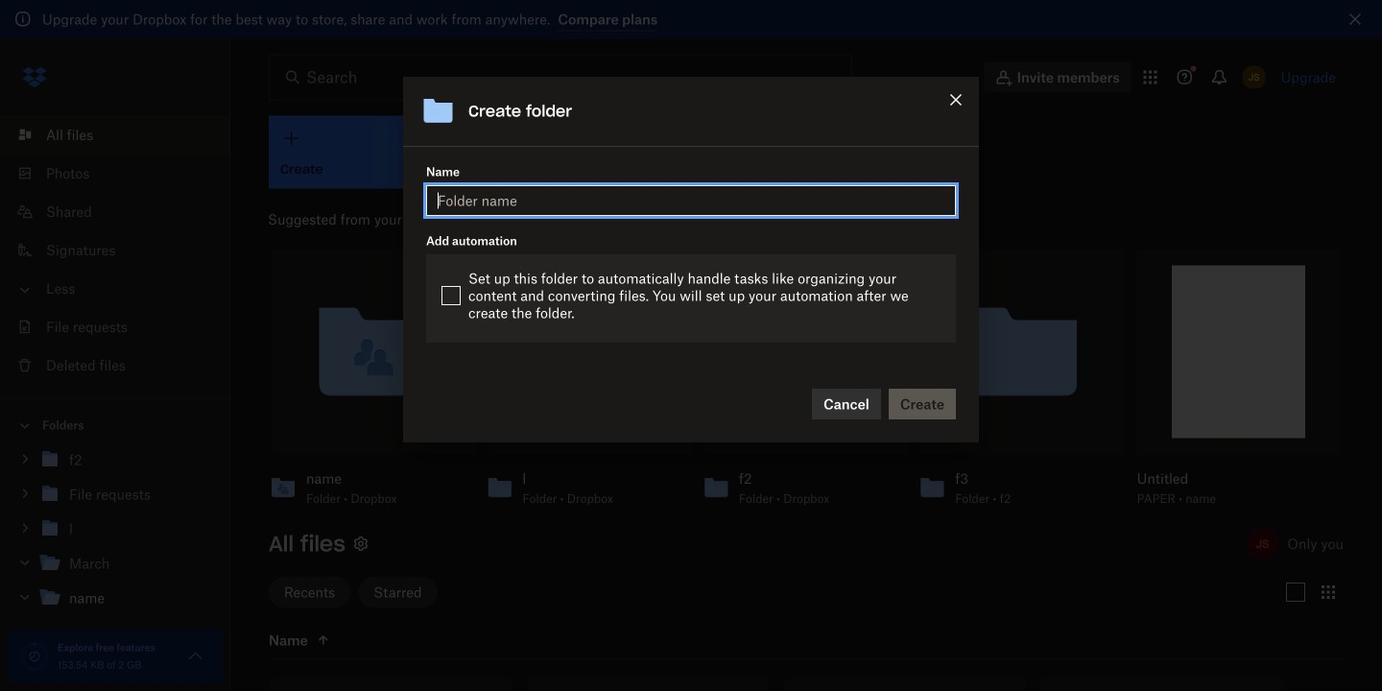 Task type: vqa. For each thing, say whether or not it's contained in the screenshot.
File requests link
no



Task type: describe. For each thing, give the bounding box(es) containing it.
dropbox image
[[15, 58, 54, 96]]

less image
[[15, 280, 35, 300]]



Task type: locate. For each thing, give the bounding box(es) containing it.
alert
[[0, 0, 1382, 39]]

dialog
[[403, 77, 979, 443]]

list item
[[0, 116, 230, 154]]

list
[[0, 104, 230, 398]]

folder, f2 row
[[270, 679, 512, 691]]

folder, file requests row
[[527, 679, 769, 691]]

folder, l row
[[784, 679, 1026, 691]]

folder, march row
[[1042, 679, 1283, 691]]

group
[[0, 439, 230, 630]]

Folder name input text field
[[438, 190, 945, 211]]



